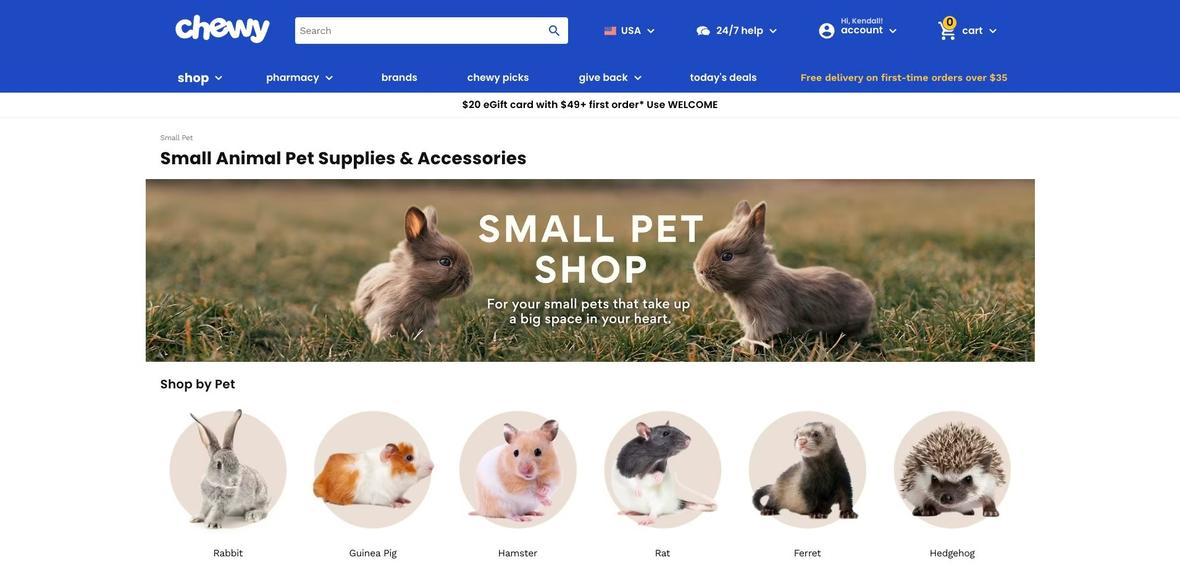 Task type: describe. For each thing, give the bounding box(es) containing it.
hamster image
[[450, 402, 585, 537]]

hedgehog image
[[885, 402, 1020, 537]]

items image
[[937, 20, 959, 41]]

ferret image
[[740, 402, 875, 537]]

guinea pig image
[[305, 402, 440, 537]]

rabbit image
[[161, 402, 296, 537]]

rat image
[[595, 402, 730, 537]]

small pet shop. for your small pets that take up a big space in your heart. image
[[145, 179, 1035, 362]]

pharmacy menu image
[[322, 70, 337, 85]]

submit search image
[[547, 23, 562, 38]]

1 horizontal spatial menu image
[[644, 23, 659, 38]]

1 vertical spatial menu image
[[212, 70, 226, 85]]

help menu image
[[766, 23, 781, 38]]

chewy support image
[[696, 23, 712, 39]]



Task type: locate. For each thing, give the bounding box(es) containing it.
0 horizontal spatial menu image
[[212, 70, 226, 85]]

cart menu image
[[986, 23, 1000, 38]]

Product search field
[[295, 17, 568, 44]]

site banner
[[0, 0, 1181, 118]]

chewy home image
[[175, 15, 270, 43]]

menu image up give back menu icon
[[644, 23, 659, 38]]

0 vertical spatial menu image
[[644, 23, 659, 38]]

give back menu image
[[631, 70, 645, 85]]

account menu image
[[886, 23, 901, 38]]

menu image
[[644, 23, 659, 38], [212, 70, 226, 85]]

Search text field
[[295, 17, 568, 44]]

menu image down chewy home image
[[212, 70, 226, 85]]



Task type: vqa. For each thing, say whether or not it's contained in the screenshot.
Pharmacy Menu image
yes



